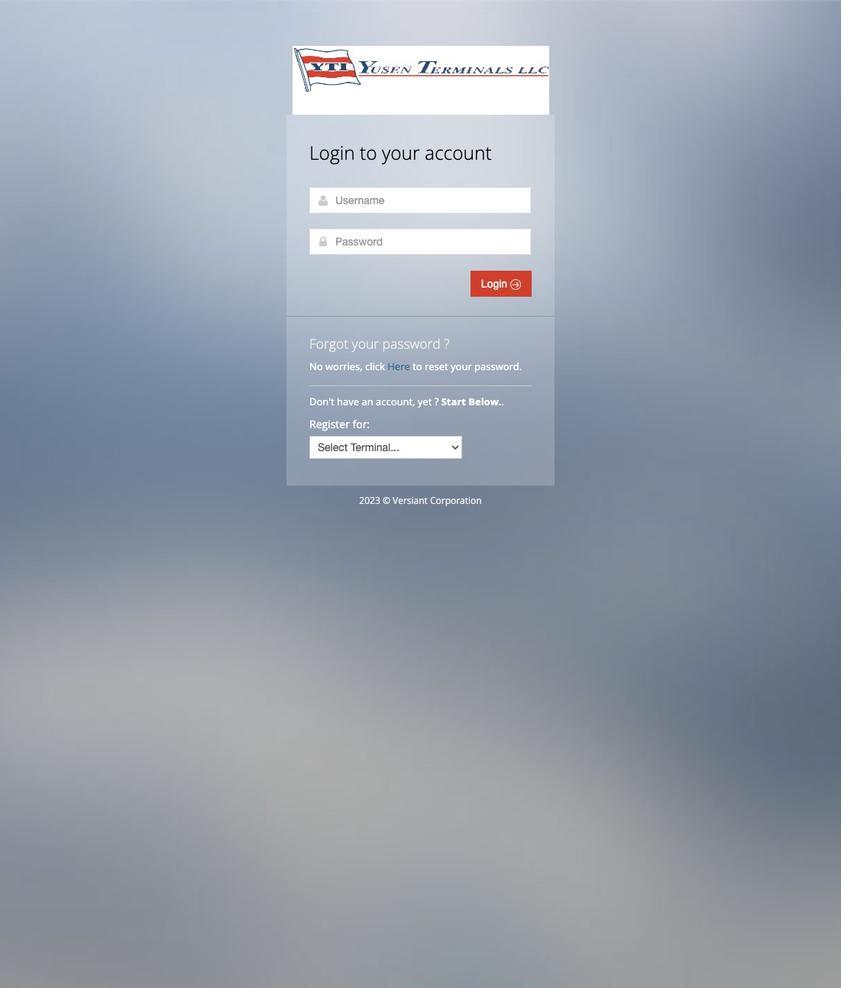 Task type: locate. For each thing, give the bounding box(es) containing it.
account,
[[376, 395, 416, 408]]

to up the username "text box"
[[360, 140, 377, 165]]

0 horizontal spatial to
[[360, 140, 377, 165]]

for:
[[353, 417, 370, 431]]

click
[[366, 359, 385, 373]]

0 vertical spatial your
[[382, 140, 420, 165]]

user image
[[317, 194, 330, 206]]

2023
[[360, 494, 381, 507]]

to right here
[[413, 359, 423, 373]]

your up the username "text box"
[[382, 140, 420, 165]]

? up "reset"
[[445, 334, 450, 353]]

1 vertical spatial login
[[482, 278, 511, 290]]

login inside button
[[482, 278, 511, 290]]

1 horizontal spatial to
[[413, 359, 423, 373]]

?
[[445, 334, 450, 353], [435, 395, 439, 408]]

account
[[425, 140, 492, 165]]

to
[[360, 140, 377, 165], [413, 359, 423, 373]]

worries,
[[326, 359, 363, 373]]

have
[[337, 395, 359, 408]]

1 vertical spatial your
[[352, 334, 379, 353]]

1 horizontal spatial your
[[382, 140, 420, 165]]

Username text field
[[310, 187, 531, 213]]

1 horizontal spatial ?
[[445, 334, 450, 353]]

here link
[[388, 359, 410, 373]]

0 horizontal spatial login
[[310, 140, 355, 165]]

start
[[442, 395, 466, 408]]

©
[[383, 494, 391, 507]]

swapright image
[[511, 279, 522, 290]]

login for login
[[482, 278, 511, 290]]

0 vertical spatial ?
[[445, 334, 450, 353]]

versiant
[[393, 494, 428, 507]]

your right "reset"
[[451, 359, 472, 373]]

0 vertical spatial login
[[310, 140, 355, 165]]

? right yet
[[435, 395, 439, 408]]

login
[[310, 140, 355, 165], [482, 278, 511, 290]]

0 horizontal spatial ?
[[435, 395, 439, 408]]

1 vertical spatial to
[[413, 359, 423, 373]]

.
[[502, 395, 505, 408]]

0 horizontal spatial your
[[352, 334, 379, 353]]

1 horizontal spatial login
[[482, 278, 511, 290]]

2 vertical spatial your
[[451, 359, 472, 373]]

yet
[[418, 395, 432, 408]]

your up click
[[352, 334, 379, 353]]

your
[[382, 140, 420, 165], [352, 334, 379, 353], [451, 359, 472, 373]]

below.
[[469, 395, 502, 408]]

2 horizontal spatial your
[[451, 359, 472, 373]]



Task type: vqa. For each thing, say whether or not it's contained in the screenshot.
'89' to the top
no



Task type: describe. For each thing, give the bounding box(es) containing it.
1 vertical spatial ?
[[435, 395, 439, 408]]

lock image
[[317, 236, 330, 248]]

reset
[[425, 359, 449, 373]]

0 vertical spatial to
[[360, 140, 377, 165]]

don't have an account, yet ? start below. .
[[310, 395, 507, 408]]

login to your account
[[310, 140, 492, 165]]

no
[[310, 359, 323, 373]]

register for:
[[310, 417, 370, 431]]

to inside "forgot your password ? no worries, click here to reset your password."
[[413, 359, 423, 373]]

forgot your password ? no worries, click here to reset your password.
[[310, 334, 522, 373]]

corporation
[[431, 494, 482, 507]]

register
[[310, 417, 350, 431]]

here
[[388, 359, 410, 373]]

login button
[[471, 271, 532, 297]]

? inside "forgot your password ? no worries, click here to reset your password."
[[445, 334, 450, 353]]

Password password field
[[310, 229, 531, 255]]

2023 © versiant corporation
[[360, 494, 482, 507]]

password.
[[475, 359, 522, 373]]

an
[[362, 395, 374, 408]]

forgot
[[310, 334, 349, 353]]

don't
[[310, 395, 335, 408]]

login for login to your account
[[310, 140, 355, 165]]

password
[[383, 334, 441, 353]]



